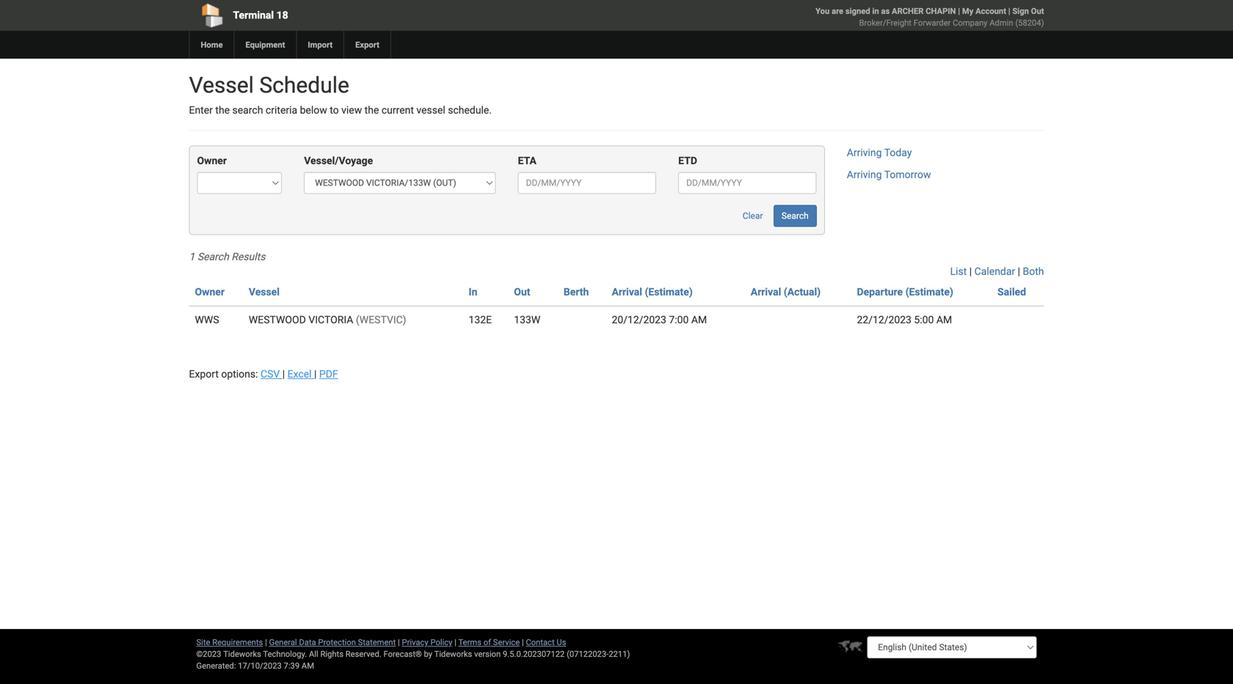 Task type: vqa. For each thing, say whether or not it's contained in the screenshot.
the 20/12/2023
yes



Task type: locate. For each thing, give the bounding box(es) containing it.
20/12/2023
[[612, 314, 666, 326]]

admin
[[990, 18, 1013, 28]]

vessel
[[189, 72, 254, 98], [249, 286, 280, 298]]

privacy policy link
[[402, 638, 452, 648]]

sign
[[1012, 6, 1029, 16]]

1 horizontal spatial export
[[355, 40, 379, 50]]

1 arrival from the left
[[612, 286, 642, 298]]

statement
[[358, 638, 396, 648]]

vessel schedule enter the search criteria below to view the current vessel schedule.
[[189, 72, 492, 116]]

(estimate) for arrival (estimate)
[[645, 286, 693, 298]]

arriving today
[[847, 147, 912, 159]]

arrival down 1 search results list | calendar | both
[[612, 286, 642, 298]]

site
[[196, 638, 210, 648]]

am for 20/12/2023 7:00 am
[[691, 314, 707, 326]]

0 vertical spatial arriving
[[847, 147, 882, 159]]

search
[[782, 211, 809, 221], [197, 251, 229, 263]]

1 horizontal spatial search
[[782, 211, 809, 221]]

list link
[[950, 266, 967, 278]]

vessel/voyage
[[304, 155, 373, 167]]

etd
[[678, 155, 697, 167]]

0 vertical spatial search
[[782, 211, 809, 221]]

0 horizontal spatial arrival
[[612, 286, 642, 298]]

site requirements | general data protection statement | privacy policy | terms of service | contact us ©2023 tideworks technology. all rights reserved. forecast® by tideworks version 9.5.0.202307122 (07122023-2211) generated: 17/10/2023 7:39 am
[[196, 638, 630, 671]]

terminal
[[233, 9, 274, 21]]

sign out link
[[1012, 6, 1044, 16]]

westwood victoria (westvic)
[[249, 314, 406, 326]]

1 vertical spatial export
[[189, 368, 219, 380]]

1 vertical spatial arriving
[[847, 169, 882, 181]]

1 the from the left
[[215, 104, 230, 116]]

1 vertical spatial out
[[514, 286, 530, 298]]

export down terminal 18 link
[[355, 40, 379, 50]]

am inside site requirements | general data protection statement | privacy policy | terms of service | contact us ©2023 tideworks technology. all rights reserved. forecast® by tideworks version 9.5.0.202307122 (07122023-2211) generated: 17/10/2023 7:39 am
[[302, 662, 314, 671]]

am right 5:00
[[936, 314, 952, 326]]

0 horizontal spatial am
[[302, 662, 314, 671]]

(estimate) up 5:00
[[905, 286, 953, 298]]

(westvic)
[[356, 314, 406, 326]]

0 horizontal spatial the
[[215, 104, 230, 116]]

vessel for vessel
[[249, 286, 280, 298]]

vessel up westwood
[[249, 286, 280, 298]]

my account link
[[962, 6, 1006, 16]]

wws
[[195, 314, 219, 326]]

out up 133w
[[514, 286, 530, 298]]

to
[[330, 104, 339, 116]]

(estimate) for departure (estimate)
[[905, 286, 953, 298]]

both link
[[1023, 266, 1044, 278]]

export left options:
[[189, 368, 219, 380]]

company
[[953, 18, 987, 28]]

equipment link
[[234, 31, 296, 59]]

of
[[483, 638, 491, 648]]

site requirements link
[[196, 638, 263, 648]]

departure (estimate) link
[[857, 286, 953, 298]]

general data protection statement link
[[269, 638, 396, 648]]

(estimate) up 20/12/2023 7:00 am
[[645, 286, 693, 298]]

1 vertical spatial owner
[[195, 286, 225, 298]]

vessel inside vessel schedule enter the search criteria below to view the current vessel schedule.
[[189, 72, 254, 98]]

contact
[[526, 638, 555, 648]]

signed
[[845, 6, 870, 16]]

ETA text field
[[518, 172, 656, 194]]

broker/freight
[[859, 18, 912, 28]]

arriving
[[847, 147, 882, 159], [847, 169, 882, 181]]

search right clear button
[[782, 211, 809, 221]]

out inside you are signed in as archer chapin | my account | sign out broker/freight forwarder company admin (58204)
[[1031, 6, 1044, 16]]

1 horizontal spatial arrival
[[751, 286, 781, 298]]

home link
[[189, 31, 234, 59]]

owner down enter
[[197, 155, 227, 167]]

owner up the wws
[[195, 286, 225, 298]]

1
[[189, 251, 195, 263]]

0 horizontal spatial out
[[514, 286, 530, 298]]

data
[[299, 638, 316, 648]]

1 vertical spatial vessel
[[249, 286, 280, 298]]

in link
[[469, 286, 477, 298]]

view
[[341, 104, 362, 116]]

the right enter
[[215, 104, 230, 116]]

0 vertical spatial export
[[355, 40, 379, 50]]

are
[[832, 6, 843, 16]]

general
[[269, 638, 297, 648]]

1 horizontal spatial the
[[365, 104, 379, 116]]

2 arrival from the left
[[751, 286, 781, 298]]

5:00
[[914, 314, 934, 326]]

export options: csv | excel | pdf
[[189, 368, 338, 380]]

ETD text field
[[678, 172, 817, 194]]

protection
[[318, 638, 356, 648]]

0 horizontal spatial export
[[189, 368, 219, 380]]

0 vertical spatial out
[[1031, 6, 1044, 16]]

the
[[215, 104, 230, 116], [365, 104, 379, 116]]

| up forecast®
[[398, 638, 400, 648]]

2 (estimate) from the left
[[905, 286, 953, 298]]

arrival left (actual) at the right top
[[751, 286, 781, 298]]

0 vertical spatial vessel
[[189, 72, 254, 98]]

0 horizontal spatial search
[[197, 251, 229, 263]]

enter
[[189, 104, 213, 116]]

1 vertical spatial search
[[197, 251, 229, 263]]

2 horizontal spatial am
[[936, 314, 952, 326]]

rights
[[320, 650, 343, 659]]

| right list link
[[969, 266, 972, 278]]

| up '9.5.0.202307122'
[[522, 638, 524, 648]]

reserved.
[[346, 650, 381, 659]]

am for 22/12/2023 5:00 am
[[936, 314, 952, 326]]

export
[[355, 40, 379, 50], [189, 368, 219, 380]]

clear
[[743, 211, 763, 221]]

policy
[[430, 638, 452, 648]]

1 horizontal spatial am
[[691, 314, 707, 326]]

am right "7:00"
[[691, 314, 707, 326]]

export for export options: csv | excel | pdf
[[189, 368, 219, 380]]

(07122023-
[[567, 650, 609, 659]]

| left my
[[958, 6, 960, 16]]

133w
[[514, 314, 540, 326]]

in
[[469, 286, 477, 298]]

search right '1'
[[197, 251, 229, 263]]

0 vertical spatial owner
[[197, 155, 227, 167]]

1 horizontal spatial (estimate)
[[905, 286, 953, 298]]

export for export
[[355, 40, 379, 50]]

1 arriving from the top
[[847, 147, 882, 159]]

7:00
[[669, 314, 689, 326]]

arriving up 'arriving tomorrow'
[[847, 147, 882, 159]]

| up tideworks
[[454, 638, 456, 648]]

owner
[[197, 155, 227, 167], [195, 286, 225, 298]]

9.5.0.202307122
[[503, 650, 565, 659]]

1 horizontal spatial out
[[1031, 6, 1044, 16]]

search
[[232, 104, 263, 116]]

us
[[557, 638, 566, 648]]

owner link
[[195, 286, 225, 298]]

arriving for arriving tomorrow
[[847, 169, 882, 181]]

arriving tomorrow link
[[847, 169, 931, 181]]

2 arriving from the top
[[847, 169, 882, 181]]

terminal 18 link
[[189, 0, 532, 31]]

0 horizontal spatial (estimate)
[[645, 286, 693, 298]]

csv
[[261, 368, 280, 380]]

1 (estimate) from the left
[[645, 286, 693, 298]]

vessel up enter
[[189, 72, 254, 98]]

am down the all
[[302, 662, 314, 671]]

out up "(58204)"
[[1031, 6, 1044, 16]]

arriving down arriving today link
[[847, 169, 882, 181]]

the right the view
[[365, 104, 379, 116]]

schedule.
[[448, 104, 492, 116]]

pdf link
[[319, 368, 338, 380]]



Task type: describe. For each thing, give the bounding box(es) containing it.
berth
[[564, 286, 589, 298]]

18
[[276, 9, 288, 21]]

arrival (estimate) link
[[612, 286, 693, 298]]

| right csv
[[282, 368, 285, 380]]

in
[[872, 6, 879, 16]]

132e
[[469, 314, 492, 326]]

forwarder
[[914, 18, 951, 28]]

| left sign
[[1008, 6, 1010, 16]]

below
[[300, 104, 327, 116]]

all
[[309, 650, 318, 659]]

1 search results list | calendar | both
[[189, 251, 1044, 278]]

clear button
[[735, 205, 771, 227]]

17/10/2023
[[238, 662, 282, 671]]

archer
[[892, 6, 924, 16]]

criteria
[[266, 104, 297, 116]]

generated:
[[196, 662, 236, 671]]

(58204)
[[1015, 18, 1044, 28]]

today
[[884, 147, 912, 159]]

| left general
[[265, 638, 267, 648]]

vessel link
[[249, 286, 280, 298]]

tideworks
[[434, 650, 472, 659]]

terms
[[458, 638, 481, 648]]

20/12/2023 7:00 am
[[612, 314, 707, 326]]

arrival (actual)
[[751, 286, 821, 298]]

options:
[[221, 368, 258, 380]]

eta
[[518, 155, 536, 167]]

westwood
[[249, 314, 306, 326]]

arrival (actual) link
[[751, 286, 821, 298]]

technology.
[[263, 650, 307, 659]]

both
[[1023, 266, 1044, 278]]

my
[[962, 6, 973, 16]]

list
[[950, 266, 967, 278]]

pdf
[[319, 368, 338, 380]]

search button
[[774, 205, 817, 227]]

arrival for arrival (estimate)
[[612, 286, 642, 298]]

©2023 tideworks
[[196, 650, 261, 659]]

7:39
[[284, 662, 300, 671]]

calendar
[[974, 266, 1015, 278]]

2211)
[[609, 650, 630, 659]]

csv link
[[261, 368, 282, 380]]

terms of service link
[[458, 638, 520, 648]]

service
[[493, 638, 520, 648]]

excel link
[[287, 368, 314, 380]]

| left pdf
[[314, 368, 317, 380]]

search inside 1 search results list | calendar | both
[[197, 251, 229, 263]]

forecast®
[[383, 650, 422, 659]]

home
[[201, 40, 223, 50]]

arriving for arriving today
[[847, 147, 882, 159]]

arrival for arrival (actual)
[[751, 286, 781, 298]]

2 the from the left
[[365, 104, 379, 116]]

excel
[[287, 368, 312, 380]]

by
[[424, 650, 432, 659]]

sailed link
[[997, 286, 1026, 298]]

chapin
[[926, 6, 956, 16]]

results
[[231, 251, 265, 263]]

search inside button
[[782, 211, 809, 221]]

calendar link
[[974, 266, 1015, 278]]

privacy
[[402, 638, 428, 648]]

arrival (estimate)
[[612, 286, 693, 298]]

as
[[881, 6, 890, 16]]

vessel for vessel schedule enter the search criteria below to view the current vessel schedule.
[[189, 72, 254, 98]]

contact us link
[[526, 638, 566, 648]]

departure (estimate)
[[857, 286, 953, 298]]

arriving tomorrow
[[847, 169, 931, 181]]

version
[[474, 650, 501, 659]]

account
[[975, 6, 1006, 16]]

you
[[816, 6, 830, 16]]

departure
[[857, 286, 903, 298]]

| left both on the right top
[[1018, 266, 1020, 278]]

22/12/2023 5:00 am
[[857, 314, 952, 326]]

import link
[[296, 31, 344, 59]]

(actual)
[[784, 286, 821, 298]]

equipment
[[246, 40, 285, 50]]

sailed
[[997, 286, 1026, 298]]

you are signed in as archer chapin | my account | sign out broker/freight forwarder company admin (58204)
[[816, 6, 1044, 28]]

import
[[308, 40, 333, 50]]

requirements
[[212, 638, 263, 648]]

current
[[382, 104, 414, 116]]

export link
[[344, 31, 390, 59]]



